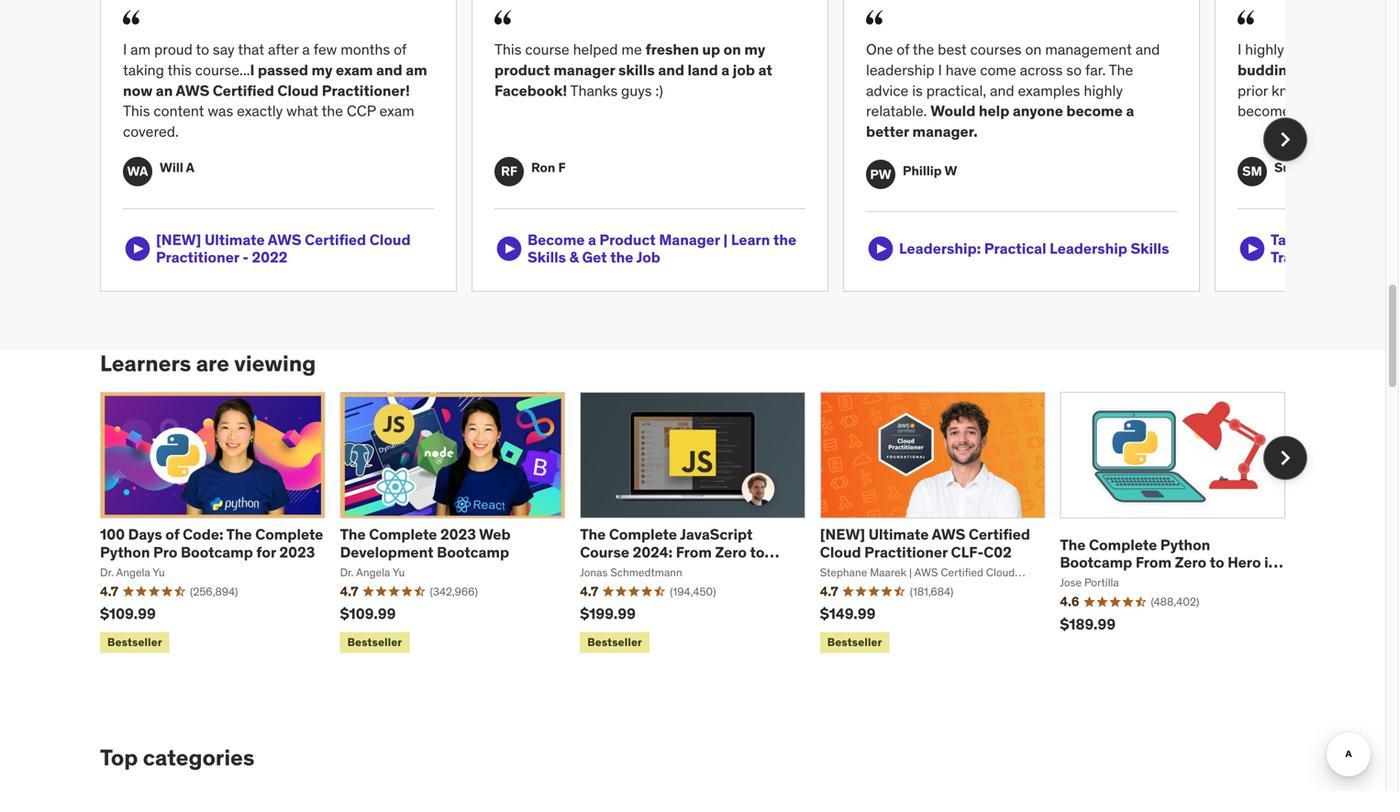 Task type: describe. For each thing, give the bounding box(es) containing it.
[new] for [new] ultimate aws certified cloud practitioner - 2022
[[156, 230, 201, 249]]

recommend
[[1288, 40, 1372, 59]]

job
[[733, 61, 755, 79]]

tableau
[[1271, 230, 1325, 249]]

the inside one of the best courses on management and leadership i have come across so far. the advice is practical, and examples highly relatable.
[[1109, 61, 1134, 79]]

certified inside the i passed my exam and am now an aws certified cloud practitioner! this content was exactly what the ccp exam covered.
[[213, 81, 274, 100]]

hero
[[1228, 553, 1262, 572]]

the complete python bootcamp from zero to hero in python link
[[1060, 535, 1284, 589]]

bootcamp inside the complete 2023 web development bootcamp
[[437, 543, 509, 561]]

am inside i am proud to say that after a few months of taking this course...
[[130, 40, 151, 59]]

on inside "freshen up on my product manager skills and land a job at facebook!"
[[724, 40, 741, 59]]

from inside the complete python bootcamp from zero to hero in python
[[1136, 553, 1172, 572]]

help
[[979, 102, 1010, 120]]

code:
[[183, 525, 223, 544]]

examples
[[1018, 81, 1081, 100]]

i for am
[[123, 40, 127, 59]]

would help anyone become a better manager.
[[866, 102, 1135, 141]]

far.
[[1086, 61, 1106, 79]]

phillip w
[[903, 162, 958, 179]]

zero inside the complete javascript course 2024: from zero to expert!
[[715, 543, 747, 561]]

so
[[1067, 61, 1082, 79]]

to inside i am proud to say that after a few months of taking this course...
[[196, 40, 209, 59]]

[new] ultimate aws certified cloud practitioner clf-c02 link
[[820, 525, 1031, 561]]

learn
[[731, 230, 770, 249]]

next image
[[1271, 443, 1301, 473]]

is
[[912, 81, 923, 100]]

complete for the complete javascript course 2024: from zero to expert!
[[609, 525, 677, 544]]

practical,
[[927, 81, 987, 100]]

months
[[341, 40, 390, 59]]

a inside "freshen up on my product manager skills and land a job at facebook!"
[[722, 61, 730, 79]]

the for the complete python bootcamp from zero to hero in python
[[1060, 535, 1086, 554]]

job
[[636, 248, 661, 267]]

advice
[[866, 81, 909, 100]]

become a product manager | learn the skills & get the job link
[[495, 230, 806, 267]]

across
[[1020, 61, 1063, 79]]

2023 inside 100 days of code: the complete python pro bootcamp for 2023
[[279, 543, 315, 561]]

100 days of code: the complete python pro bootcamp for 2023 link
[[100, 525, 323, 561]]

this inside i am proud to say that after a few months of taking this course...
[[168, 61, 192, 79]]

manager.
[[913, 122, 978, 141]]

javascript
[[680, 525, 753, 544]]

freshen up on my product manager skills and land a job at facebook!
[[495, 40, 773, 100]]

of inside one of the best courses on management and leadership i have come across so far. the advice is practical, and examples highly relatable.
[[897, 40, 910, 59]]

the complete python bootcamp from zero to hero in python
[[1060, 535, 1278, 589]]

aws inside the i passed my exam and am now an aws certified cloud practitioner! this content was exactly what the ccp exam covered.
[[176, 81, 209, 100]]

python inside 100 days of code: the complete python pro bootcamp for 2023
[[100, 543, 150, 561]]

2024:
[[633, 543, 673, 561]]

a inside 'would help anyone become a better manager.'
[[1126, 102, 1135, 120]]

become
[[528, 230, 585, 249]]

i inside one of the best courses on management and leadership i have come across so far. the advice is practical, and examples highly relatable.
[[938, 61, 942, 79]]

aws for [new] ultimate aws certified cloud practitioner clf-c02
[[932, 525, 966, 544]]

say
[[213, 40, 235, 59]]

facebook!
[[495, 81, 567, 100]]

[new] for [new] ultimate aws certified cloud practitioner clf-c02
[[820, 525, 866, 544]]

helped
[[573, 40, 618, 59]]

manager
[[659, 230, 720, 249]]

practitioner for -
[[156, 248, 239, 267]]

ron
[[531, 159, 556, 176]]

tableau 2022 a-z: h
[[1271, 230, 1400, 267]]

the complete 2023 web development bootcamp
[[340, 525, 511, 561]]

thanks
[[570, 81, 618, 100]]

on inside one of the best courses on management and leadership i have come across so far. the advice is practical, and examples highly relatable.
[[1026, 40, 1042, 59]]

2 horizontal spatial python
[[1161, 535, 1211, 554]]

ultimate for -
[[205, 230, 265, 249]]

certified for [new] ultimate aws certified cloud practitioner clf-c02
[[969, 525, 1031, 544]]

course
[[525, 40, 570, 59]]

my inside "freshen up on my product manager skills and land a job at facebook!"
[[745, 40, 766, 59]]

passed
[[258, 61, 308, 79]]

sm
[[1243, 163, 1263, 180]]

proud
[[154, 40, 193, 59]]

h
[[1399, 230, 1400, 249]]

thanks guys :)
[[567, 81, 663, 100]]

[new] ultimate aws certified cloud practitioner - 2022 link
[[123, 230, 434, 267]]

complete inside 100 days of code: the complete python pro bootcamp for 2023
[[255, 525, 323, 544]]

highly inside one of the best courses on management and leadership i have come across so far. the advice is practical, and examples highly relatable.
[[1084, 81, 1123, 100]]

ccp
[[347, 102, 376, 120]]

m
[[1313, 159, 1324, 176]]

skills
[[619, 61, 655, 79]]

become a product manager | learn the skills & get the job
[[528, 230, 797, 267]]

this inside recommend this
[[1376, 40, 1400, 59]]

learners
[[100, 350, 191, 377]]

:)
[[656, 81, 663, 100]]

are
[[196, 350, 229, 377]]

i passed my exam and am now an aws certified cloud practitioner! this content was exactly what the ccp exam covered.
[[123, 61, 427, 141]]

f
[[558, 159, 566, 176]]

now
[[123, 81, 153, 100]]

one
[[866, 40, 893, 59]]

content
[[154, 102, 204, 120]]

leadership
[[866, 61, 935, 79]]

wa
[[127, 163, 148, 180]]

for
[[256, 543, 276, 561]]

from inside the complete javascript course 2024: from zero to expert!
[[676, 543, 712, 561]]

cloud for [new] ultimate aws certified cloud practitioner clf-c02
[[820, 543, 861, 561]]

categories
[[143, 744, 255, 771]]

product
[[495, 61, 550, 79]]

pro
[[153, 543, 178, 561]]

ron f
[[531, 159, 566, 176]]

100
[[100, 525, 125, 544]]

aws for [new] ultimate aws certified cloud practitioner - 2022
[[268, 230, 302, 249]]

come
[[980, 61, 1017, 79]]

c02
[[984, 543, 1012, 561]]

leadership: practical leadership skills link
[[866, 234, 1170, 264]]

become
[[1067, 102, 1123, 120]]

course
[[580, 543, 630, 561]]

leadership: practical leadership skills
[[899, 239, 1170, 258]]

a
[[186, 159, 195, 176]]

anyone
[[1013, 102, 1064, 120]]

would
[[931, 102, 976, 120]]

was
[[208, 102, 233, 120]]

course...
[[195, 61, 250, 79]]

product
[[600, 230, 656, 249]]

i am proud to say that after a few months of taking this course...
[[123, 40, 407, 79]]

phillip
[[903, 162, 942, 179]]

and inside the i passed my exam and am now an aws certified cloud practitioner! this content was exactly what the ccp exam covered.
[[376, 61, 403, 79]]

1 horizontal spatial python
[[1060, 571, 1110, 589]]



Task type: locate. For each thing, give the bounding box(es) containing it.
i for highly
[[1238, 40, 1242, 59]]

2022
[[1329, 230, 1364, 249], [252, 248, 288, 267]]

2022 inside [new] ultimate aws certified cloud practitioner - 2022
[[252, 248, 288, 267]]

0 horizontal spatial this
[[123, 102, 150, 120]]

cloud for [new] ultimate aws certified cloud practitioner - 2022
[[370, 230, 411, 249]]

2023 right the for
[[279, 543, 315, 561]]

i inside i am proud to say that after a few months of taking this course...
[[123, 40, 127, 59]]

a
[[302, 40, 310, 59], [722, 61, 730, 79], [1126, 102, 1135, 120], [588, 230, 596, 249]]

the inside the complete python bootcamp from zero to hero in python
[[1060, 535, 1086, 554]]

exam right ccp at left top
[[379, 102, 415, 120]]

a left few
[[302, 40, 310, 59]]

0 vertical spatial cloud
[[278, 81, 319, 100]]

-
[[243, 248, 249, 267]]

a inside become a product manager | learn the skills & get the job
[[588, 230, 596, 249]]

0 horizontal spatial from
[[676, 543, 712, 561]]

i
[[123, 40, 127, 59], [1238, 40, 1242, 59], [250, 61, 255, 79], [938, 61, 942, 79]]

0 horizontal spatial am
[[130, 40, 151, 59]]

2 on from the left
[[1026, 40, 1042, 59]]

aws
[[176, 81, 209, 100], [268, 230, 302, 249], [932, 525, 966, 544]]

0 horizontal spatial this
[[168, 61, 192, 79]]

0 horizontal spatial cloud
[[278, 81, 319, 100]]

of up leadership
[[897, 40, 910, 59]]

i up taking
[[123, 40, 127, 59]]

0 horizontal spatial of
[[165, 525, 180, 544]]

2 vertical spatial certified
[[969, 525, 1031, 544]]

that
[[238, 40, 264, 59]]

on up across
[[1026, 40, 1042, 59]]

leadership:
[[899, 239, 981, 258]]

this up product on the top of the page
[[495, 40, 522, 59]]

1 horizontal spatial of
[[394, 40, 407, 59]]

freshen
[[646, 40, 699, 59]]

bootcamp
[[181, 543, 253, 561], [437, 543, 509, 561], [1060, 553, 1133, 572]]

1 vertical spatial aws
[[268, 230, 302, 249]]

practitioner inside [new] ultimate aws certified cloud practitioner - 2022
[[156, 248, 239, 267]]

ultimate for clf-
[[869, 525, 929, 544]]

up
[[702, 40, 721, 59]]

1 horizontal spatial am
[[406, 61, 427, 79]]

1 horizontal spatial cloud
[[370, 230, 411, 249]]

0 vertical spatial [new]
[[156, 230, 201, 249]]

1 horizontal spatial certified
[[305, 230, 366, 249]]

aws up content
[[176, 81, 209, 100]]

certified
[[213, 81, 274, 100], [305, 230, 366, 249], [969, 525, 1031, 544]]

the right the for
[[340, 525, 366, 544]]

0 vertical spatial aws
[[176, 81, 209, 100]]

1 horizontal spatial 2022
[[1329, 230, 1364, 249]]

0 vertical spatial highly
[[1246, 40, 1285, 59]]

the up expert!
[[580, 525, 606, 544]]

1 vertical spatial certified
[[305, 230, 366, 249]]

1 vertical spatial this
[[123, 102, 150, 120]]

bootcamp inside 100 days of code: the complete python pro bootcamp for 2023
[[181, 543, 253, 561]]

0 vertical spatial my
[[745, 40, 766, 59]]

2 horizontal spatial of
[[897, 40, 910, 59]]

aws inside [new] ultimate aws certified cloud practitioner - 2022
[[268, 230, 302, 249]]

exam
[[336, 61, 373, 79], [379, 102, 415, 120]]

2023 inside the complete 2023 web development bootcamp
[[441, 525, 476, 544]]

my inside the i passed my exam and am now an aws certified cloud practitioner! this content was exactly what the ccp exam covered.
[[312, 61, 333, 79]]

i highly
[[1238, 40, 1288, 59]]

have
[[946, 61, 977, 79]]

0 horizontal spatial exam
[[336, 61, 373, 79]]

cloud inside [new] ultimate aws certified cloud practitioner - 2022
[[370, 230, 411, 249]]

and right management in the right of the page
[[1136, 40, 1160, 59]]

the right c02
[[1060, 535, 1086, 554]]

1 horizontal spatial zero
[[1175, 553, 1207, 572]]

[new] inside [new] ultimate aws certified cloud practitioner clf-c02
[[820, 525, 866, 544]]

0 horizontal spatial python
[[100, 543, 150, 561]]

i left recommend
[[1238, 40, 1242, 59]]

zero left hero
[[1175, 553, 1207, 572]]

the complete javascript course 2024: from zero to expert!
[[580, 525, 765, 579]]

and inside "freshen up on my product manager skills and land a job at facebook!"
[[658, 61, 685, 79]]

a right become
[[1126, 102, 1135, 120]]

1 horizontal spatial bootcamp
[[437, 543, 509, 561]]

of inside i am proud to say that after a few months of taking this course...
[[394, 40, 407, 59]]

practitioner inside [new] ultimate aws certified cloud practitioner clf-c02
[[865, 543, 948, 561]]

an
[[156, 81, 173, 100]]

2 vertical spatial cloud
[[820, 543, 861, 561]]

tableau 2022 a-z: h link
[[1238, 230, 1400, 267]]

to inside the complete python bootcamp from zero to hero in python
[[1210, 553, 1225, 572]]

0 horizontal spatial to
[[196, 40, 209, 59]]

1 horizontal spatial from
[[1136, 553, 1172, 572]]

cloud inside the i passed my exam and am now an aws certified cloud practitioner! this content was exactly what the ccp exam covered.
[[278, 81, 319, 100]]

the inside the complete javascript course 2024: from zero to expert!
[[580, 525, 606, 544]]

0 horizontal spatial bootcamp
[[181, 543, 253, 561]]

complete inside the complete javascript course 2024: from zero to expert!
[[609, 525, 677, 544]]

carousel element
[[100, 0, 1400, 292], [100, 392, 1308, 657]]

1 horizontal spatial on
[[1026, 40, 1042, 59]]

a right the &
[[588, 230, 596, 249]]

1 vertical spatial practitioner
[[865, 543, 948, 561]]

this down 'now'
[[123, 102, 150, 120]]

cloud inside [new] ultimate aws certified cloud practitioner clf-c02
[[820, 543, 861, 561]]

2 vertical spatial aws
[[932, 525, 966, 544]]

1 vertical spatial this
[[168, 61, 192, 79]]

recommend this
[[1238, 40, 1400, 79]]

from
[[676, 543, 712, 561], [1136, 553, 1172, 572]]

1 horizontal spatial 2023
[[441, 525, 476, 544]]

aws inside [new] ultimate aws certified cloud practitioner clf-c02
[[932, 525, 966, 544]]

ultimate inside [new] ultimate aws certified cloud practitioner - 2022
[[205, 230, 265, 249]]

&
[[570, 248, 579, 267]]

bootcamp inside the complete python bootcamp from zero to hero in python
[[1060, 553, 1133, 572]]

the inside 100 days of code: the complete python pro bootcamp for 2023
[[226, 525, 252, 544]]

manager
[[554, 61, 615, 79]]

1 horizontal spatial this
[[495, 40, 522, 59]]

practitioner
[[156, 248, 239, 267], [865, 543, 948, 561]]

1 vertical spatial cloud
[[370, 230, 411, 249]]

2022 right the -
[[252, 248, 288, 267]]

exactly
[[237, 102, 283, 120]]

0 vertical spatial carousel element
[[100, 0, 1400, 292]]

of right "days"
[[165, 525, 180, 544]]

python
[[1161, 535, 1211, 554], [100, 543, 150, 561], [1060, 571, 1110, 589]]

2 horizontal spatial to
[[1210, 553, 1225, 572]]

2023 left web
[[441, 525, 476, 544]]

the inside the i passed my exam and am now an aws certified cloud practitioner! this content was exactly what the ccp exam covered.
[[322, 102, 343, 120]]

this course helped me
[[495, 40, 646, 59]]

rf
[[501, 163, 518, 180]]

from right the 2024: on the bottom of the page
[[676, 543, 712, 561]]

and
[[1136, 40, 1160, 59], [376, 61, 403, 79], [658, 61, 685, 79], [990, 81, 1015, 100]]

from left hero
[[1136, 553, 1172, 572]]

|
[[724, 230, 728, 249]]

this inside the i passed my exam and am now an aws certified cloud practitioner! this content was exactly what the ccp exam covered.
[[123, 102, 150, 120]]

2022 left a-
[[1329, 230, 1364, 249]]

1 vertical spatial highly
[[1084, 81, 1123, 100]]

carousel element containing 100 days of code: the complete python pro bootcamp for 2023
[[100, 392, 1308, 657]]

top
[[100, 744, 138, 771]]

zero inside the complete python bootcamp from zero to hero in python
[[1175, 553, 1207, 572]]

the inside one of the best courses on management and leadership i have come across so far. the advice is practical, and examples highly relatable.
[[913, 40, 935, 59]]

1 vertical spatial exam
[[379, 102, 415, 120]]

1 horizontal spatial aws
[[268, 230, 302, 249]]

1 on from the left
[[724, 40, 741, 59]]

certified inside [new] ultimate aws certified cloud practitioner clf-c02
[[969, 525, 1031, 544]]

0 vertical spatial ultimate
[[205, 230, 265, 249]]

1 horizontal spatial to
[[750, 543, 765, 561]]

1 vertical spatial [new]
[[820, 525, 866, 544]]

0 horizontal spatial practitioner
[[156, 248, 239, 267]]

and up practitioner!
[[376, 61, 403, 79]]

0 horizontal spatial aws
[[176, 81, 209, 100]]

0 vertical spatial practitioner
[[156, 248, 239, 267]]

0 horizontal spatial 2022
[[252, 248, 288, 267]]

to inside the complete javascript course 2024: from zero to expert!
[[750, 543, 765, 561]]

0 horizontal spatial highly
[[1084, 81, 1123, 100]]

0 horizontal spatial certified
[[213, 81, 274, 100]]

next image
[[1271, 125, 1301, 154]]

the for the complete javascript course 2024: from zero to expert!
[[580, 525, 606, 544]]

am inside the i passed my exam and am now an aws certified cloud practitioner! this content was exactly what the ccp exam covered.
[[406, 61, 427, 79]]

[new] inside [new] ultimate aws certified cloud practitioner - 2022
[[156, 230, 201, 249]]

0 horizontal spatial ultimate
[[205, 230, 265, 249]]

0 vertical spatial exam
[[336, 61, 373, 79]]

practitioner left clf-
[[865, 543, 948, 561]]

1 horizontal spatial skills
[[1131, 239, 1170, 258]]

2 horizontal spatial bootcamp
[[1060, 553, 1133, 572]]

the right learn
[[774, 230, 797, 249]]

0 horizontal spatial 2023
[[279, 543, 315, 561]]

the right far.
[[1109, 61, 1134, 79]]

one of the best courses on management and leadership i have come across so far. the advice is practical, and examples highly relatable.
[[866, 40, 1160, 120]]

highly down far.
[[1084, 81, 1123, 100]]

my up at
[[745, 40, 766, 59]]

the left best
[[913, 40, 935, 59]]

practitioner for clf-
[[865, 543, 948, 561]]

[new] ultimate aws certified cloud practitioner - 2022
[[156, 230, 411, 267]]

highly left recommend
[[1246, 40, 1285, 59]]

1 horizontal spatial this
[[1376, 40, 1400, 59]]

learners are viewing
[[100, 350, 316, 377]]

2 carousel element from the top
[[100, 392, 1308, 657]]

0 vertical spatial this
[[1376, 40, 1400, 59]]

1 horizontal spatial practitioner
[[865, 543, 948, 561]]

cloud
[[278, 81, 319, 100], [370, 230, 411, 249], [820, 543, 861, 561]]

am up practitioner!
[[406, 61, 427, 79]]

the complete javascript course 2024: from zero to expert! link
[[580, 525, 780, 579]]

exam down the months
[[336, 61, 373, 79]]

expert!
[[580, 560, 631, 579]]

certified for [new] ultimate aws certified cloud practitioner - 2022
[[305, 230, 366, 249]]

skills right leadership
[[1131, 239, 1170, 258]]

covered.
[[123, 122, 179, 141]]

the for the complete 2023 web development bootcamp
[[340, 525, 366, 544]]

0 horizontal spatial on
[[724, 40, 741, 59]]

the left the for
[[226, 525, 252, 544]]

0 vertical spatial this
[[495, 40, 522, 59]]

1 horizontal spatial ultimate
[[869, 525, 929, 544]]

1 vertical spatial am
[[406, 61, 427, 79]]

1 horizontal spatial my
[[745, 40, 766, 59]]

will
[[160, 159, 183, 176]]

am up taking
[[130, 40, 151, 59]]

complete inside the complete python bootcamp from zero to hero in python
[[1089, 535, 1158, 554]]

z:
[[1383, 230, 1396, 249]]

days
[[128, 525, 162, 544]]

2 horizontal spatial cloud
[[820, 543, 861, 561]]

the left ccp at left top
[[322, 102, 343, 120]]

2 horizontal spatial aws
[[932, 525, 966, 544]]

practitioner left the -
[[156, 248, 239, 267]]

certified inside [new] ultimate aws certified cloud practitioner - 2022
[[305, 230, 366, 249]]

i inside the i passed my exam and am now an aws certified cloud practitioner! this content was exactly what the ccp exam covered.
[[250, 61, 255, 79]]

skills
[[1131, 239, 1170, 258], [528, 248, 566, 267]]

0 vertical spatial am
[[130, 40, 151, 59]]

i left have
[[938, 61, 942, 79]]

to
[[196, 40, 209, 59], [750, 543, 765, 561], [1210, 553, 1225, 572]]

complete inside the complete 2023 web development bootcamp
[[369, 525, 437, 544]]

and down come
[[990, 81, 1015, 100]]

carousel element containing i am proud to say that after a few months of taking this course...
[[100, 0, 1400, 292]]

skills left the &
[[528, 248, 566, 267]]

viewing
[[234, 350, 316, 377]]

0 vertical spatial certified
[[213, 81, 274, 100]]

this right recommend
[[1376, 40, 1400, 59]]

what
[[286, 102, 318, 120]]

skills inside become a product manager | learn the skills & get the job
[[528, 248, 566, 267]]

pw
[[870, 166, 892, 182]]

complete for the complete python bootcamp from zero to hero in python
[[1089, 535, 1158, 554]]

the left job
[[610, 248, 634, 267]]

few
[[314, 40, 337, 59]]

at
[[759, 61, 773, 79]]

the inside the complete 2023 web development bootcamp
[[340, 525, 366, 544]]

0 horizontal spatial [new]
[[156, 230, 201, 249]]

a left job at right top
[[722, 61, 730, 79]]

taking
[[123, 61, 164, 79]]

1 vertical spatial ultimate
[[869, 525, 929, 544]]

2022 inside tableau 2022 a-z: h
[[1329, 230, 1364, 249]]

the
[[913, 40, 935, 59], [322, 102, 343, 120], [774, 230, 797, 249], [610, 248, 634, 267]]

best
[[938, 40, 967, 59]]

my down few
[[312, 61, 333, 79]]

of inside 100 days of code: the complete python pro bootcamp for 2023
[[165, 525, 180, 544]]

i for passed
[[250, 61, 255, 79]]

development
[[340, 543, 434, 561]]

zero right the 2024: on the bottom of the page
[[715, 543, 747, 561]]

1 vertical spatial my
[[312, 61, 333, 79]]

me
[[622, 40, 642, 59]]

complete for the complete 2023 web development bootcamp
[[369, 525, 437, 544]]

aws left c02
[[932, 525, 966, 544]]

i down that
[[250, 61, 255, 79]]

am
[[130, 40, 151, 59], [406, 61, 427, 79]]

and down freshen
[[658, 61, 685, 79]]

on right up
[[724, 40, 741, 59]]

1 carousel element from the top
[[100, 0, 1400, 292]]

management
[[1046, 40, 1132, 59]]

1 horizontal spatial exam
[[379, 102, 415, 120]]

surya m
[[1275, 159, 1324, 176]]

1 vertical spatial carousel element
[[100, 392, 1308, 657]]

aws right the -
[[268, 230, 302, 249]]

1 horizontal spatial [new]
[[820, 525, 866, 544]]

a inside i am proud to say that after a few months of taking this course...
[[302, 40, 310, 59]]

practical
[[985, 239, 1047, 258]]

of
[[394, 40, 407, 59], [897, 40, 910, 59], [165, 525, 180, 544]]

of right the months
[[394, 40, 407, 59]]

2023
[[441, 525, 476, 544], [279, 543, 315, 561]]

0 horizontal spatial skills
[[528, 248, 566, 267]]

1 horizontal spatial highly
[[1246, 40, 1285, 59]]

w
[[945, 162, 958, 179]]

2 horizontal spatial certified
[[969, 525, 1031, 544]]

ultimate inside [new] ultimate aws certified cloud practitioner clf-c02
[[869, 525, 929, 544]]

courses
[[971, 40, 1022, 59]]

0 horizontal spatial my
[[312, 61, 333, 79]]

0 horizontal spatial zero
[[715, 543, 747, 561]]

this down proud
[[168, 61, 192, 79]]

get
[[582, 248, 607, 267]]



Task type: vqa. For each thing, say whether or not it's contained in the screenshot.
E-Commerce link
no



